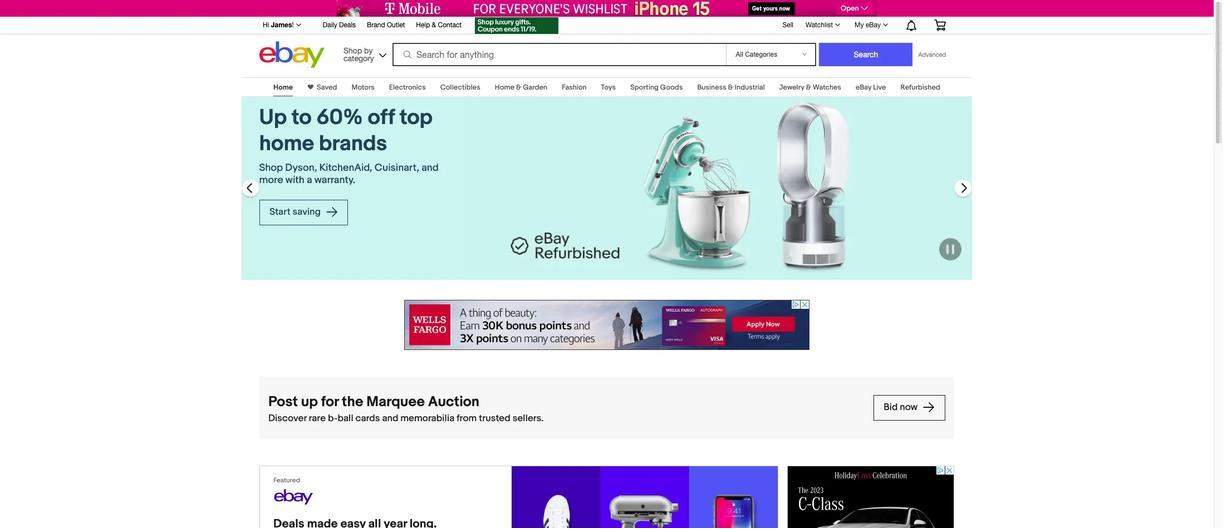 Task type: describe. For each thing, give the bounding box(es) containing it.
advanced link
[[913, 43, 952, 66]]

warranty.
[[315, 174, 356, 186]]

collectibles link
[[440, 83, 481, 92]]

motors link
[[352, 83, 375, 92]]

rare
[[309, 413, 326, 424]]

!
[[292, 21, 294, 29]]

motors
[[352, 83, 375, 92]]

sell link
[[778, 21, 799, 29]]

watches
[[813, 83, 842, 92]]

post up for the marquee auction discover rare b-ball cards and memorabilia from trusted sellers.
[[268, 394, 544, 424]]

Search for anything text field
[[394, 44, 724, 65]]

fashion link
[[562, 83, 587, 92]]

home & garden link
[[495, 83, 548, 92]]

james
[[271, 21, 292, 29]]

refurbished link
[[901, 83, 941, 92]]

bid
[[884, 402, 898, 413]]

business & industrial
[[698, 83, 765, 92]]

1 vertical spatial advertisement region
[[404, 300, 810, 350]]

my ebay link
[[849, 18, 894, 32]]

for
[[321, 394, 339, 411]]

open button
[[837, 2, 875, 14]]

open
[[841, 4, 859, 13]]

b-
[[328, 413, 338, 424]]

up to 60% off top home brands shop dyson, kitchenaid, cuisinart, and more with a warranty.
[[260, 105, 439, 186]]

60%
[[317, 105, 363, 131]]

brand outlet
[[367, 21, 405, 29]]

sporting goods link
[[631, 83, 683, 92]]

start saving
[[270, 207, 323, 218]]

brands
[[319, 131, 388, 157]]

shop by category banner
[[257, 14, 955, 71]]

goods
[[661, 83, 683, 92]]

top
[[400, 105, 433, 131]]

ball
[[338, 413, 354, 424]]

shop inside shop by category
[[344, 46, 362, 55]]

now
[[900, 402, 918, 413]]

hi james !
[[263, 21, 294, 29]]

start saving link
[[260, 200, 349, 225]]

none submit inside the shop by category banner
[[820, 43, 913, 66]]

to
[[292, 105, 312, 131]]

sporting
[[631, 83, 659, 92]]

from
[[457, 413, 477, 424]]

discover
[[268, 413, 307, 424]]

my
[[855, 21, 864, 29]]

up
[[301, 394, 318, 411]]

home & garden
[[495, 83, 548, 92]]

up
[[260, 105, 287, 131]]

your shopping cart image
[[934, 19, 947, 31]]

start
[[270, 207, 291, 218]]

trusted
[[479, 413, 511, 424]]

marquee
[[367, 394, 425, 411]]

featured
[[274, 477, 300, 485]]

ebay live link
[[856, 83, 886, 92]]

kitchenaid,
[[320, 162, 373, 174]]

& for garden
[[516, 83, 522, 92]]

electronics
[[389, 83, 426, 92]]

deals
[[339, 21, 356, 29]]

toys
[[601, 83, 616, 92]]

& for watches
[[806, 83, 812, 92]]

outlet
[[387, 21, 405, 29]]

featured link
[[260, 466, 779, 529]]

home for home & garden
[[495, 83, 515, 92]]

bid now
[[884, 402, 920, 413]]

ebay inside account navigation
[[866, 21, 881, 29]]

saved
[[317, 83, 337, 92]]

auction
[[428, 394, 480, 411]]

up to 60% off top home brands main content
[[0, 71, 1214, 529]]

watchlist link
[[800, 18, 846, 32]]

with
[[286, 174, 305, 186]]



Task type: locate. For each thing, give the bounding box(es) containing it.
saved link
[[314, 83, 337, 92]]

help
[[416, 21, 430, 29]]

advertisement region
[[337, 0, 877, 17], [404, 300, 810, 350], [788, 466, 955, 529]]

shop by category button
[[339, 42, 389, 65]]

and down marquee at the left bottom
[[382, 413, 399, 424]]

memorabilia
[[401, 413, 455, 424]]

toys link
[[601, 83, 616, 92]]

0 vertical spatial and
[[422, 162, 439, 174]]

sell
[[783, 21, 794, 29]]

ebay inside up to 60% off top home brands main content
[[856, 83, 872, 92]]

daily deals link
[[323, 19, 356, 32]]

0 horizontal spatial home
[[274, 83, 293, 92]]

home for home
[[274, 83, 293, 92]]

and
[[422, 162, 439, 174], [382, 413, 399, 424]]

0 vertical spatial ebay
[[866, 21, 881, 29]]

& for industrial
[[728, 83, 734, 92]]

sporting goods
[[631, 83, 683, 92]]

bid now link
[[874, 396, 946, 421]]

business & industrial link
[[698, 83, 765, 92]]

off
[[368, 105, 395, 131]]

and inside post up for the marquee auction discover rare b-ball cards and memorabilia from trusted sellers.
[[382, 413, 399, 424]]

shop by category
[[344, 46, 374, 63]]

brand outlet link
[[367, 19, 405, 32]]

the
[[342, 394, 363, 411]]

contact
[[438, 21, 462, 29]]

fashion
[[562, 83, 587, 92]]

jewelry & watches link
[[780, 83, 842, 92]]

ebay left live
[[856, 83, 872, 92]]

ebay right my
[[866, 21, 881, 29]]

account navigation
[[257, 14, 955, 36]]

& inside 'link'
[[432, 21, 436, 29]]

help & contact
[[416, 21, 462, 29]]

1 vertical spatial ebay
[[856, 83, 872, 92]]

&
[[432, 21, 436, 29], [516, 83, 522, 92], [728, 83, 734, 92], [806, 83, 812, 92]]

2 home from the left
[[495, 83, 515, 92]]

and inside up to 60% off top home brands shop dyson, kitchenaid, cuisinart, and more with a warranty.
[[422, 162, 439, 174]]

watchlist
[[806, 21, 833, 29]]

& for contact
[[432, 21, 436, 29]]

help & contact link
[[416, 19, 462, 32]]

shop
[[344, 46, 362, 55], [260, 162, 283, 174]]

0 horizontal spatial shop
[[260, 162, 283, 174]]

cards
[[356, 413, 380, 424]]

sellers.
[[513, 413, 544, 424]]

more
[[260, 174, 284, 186]]

advanced
[[919, 51, 946, 58]]

home up up
[[274, 83, 293, 92]]

ebay live
[[856, 83, 886, 92]]

business
[[698, 83, 727, 92]]

live
[[874, 83, 886, 92]]

refurbished
[[901, 83, 941, 92]]

garden
[[523, 83, 548, 92]]

jewelry
[[780, 83, 805, 92]]

up to 60% off top home brands link
[[260, 105, 445, 157]]

& right help
[[432, 21, 436, 29]]

1 home from the left
[[274, 83, 293, 92]]

hi
[[263, 21, 269, 29]]

industrial
[[735, 83, 765, 92]]

home
[[274, 83, 293, 92], [495, 83, 515, 92]]

post up for the marquee auction link
[[268, 393, 865, 412]]

& left garden on the left top of page
[[516, 83, 522, 92]]

0 vertical spatial advertisement region
[[337, 0, 877, 17]]

post
[[268, 394, 298, 411]]

home
[[260, 131, 315, 157]]

daily
[[323, 21, 337, 29]]

brand
[[367, 21, 385, 29]]

1 horizontal spatial home
[[495, 83, 515, 92]]

1 vertical spatial shop
[[260, 162, 283, 174]]

& right jewelry
[[806, 83, 812, 92]]

get the coupon image
[[475, 17, 559, 34]]

electronics link
[[389, 83, 426, 92]]

& right 'business'
[[728, 83, 734, 92]]

and right cuisinart,
[[422, 162, 439, 174]]

shop up more at left top
[[260, 162, 283, 174]]

cuisinart,
[[375, 162, 420, 174]]

1 horizontal spatial and
[[422, 162, 439, 174]]

0 horizontal spatial and
[[382, 413, 399, 424]]

category
[[344, 54, 374, 63]]

home left garden on the left top of page
[[495, 83, 515, 92]]

collectibles
[[440, 83, 481, 92]]

shop left by
[[344, 46, 362, 55]]

2 vertical spatial advertisement region
[[788, 466, 955, 529]]

daily deals
[[323, 21, 356, 29]]

dyson,
[[286, 162, 318, 174]]

1 horizontal spatial shop
[[344, 46, 362, 55]]

and for marquee
[[382, 413, 399, 424]]

a
[[307, 174, 313, 186]]

saving
[[293, 207, 321, 218]]

1 vertical spatial and
[[382, 413, 399, 424]]

my ebay
[[855, 21, 881, 29]]

None submit
[[820, 43, 913, 66]]

and for top
[[422, 162, 439, 174]]

shop inside up to 60% off top home brands shop dyson, kitchenaid, cuisinart, and more with a warranty.
[[260, 162, 283, 174]]

0 vertical spatial shop
[[344, 46, 362, 55]]

jewelry & watches
[[780, 83, 842, 92]]

by
[[364, 46, 373, 55]]



Task type: vqa. For each thing, say whether or not it's contained in the screenshot.
the defaults
no



